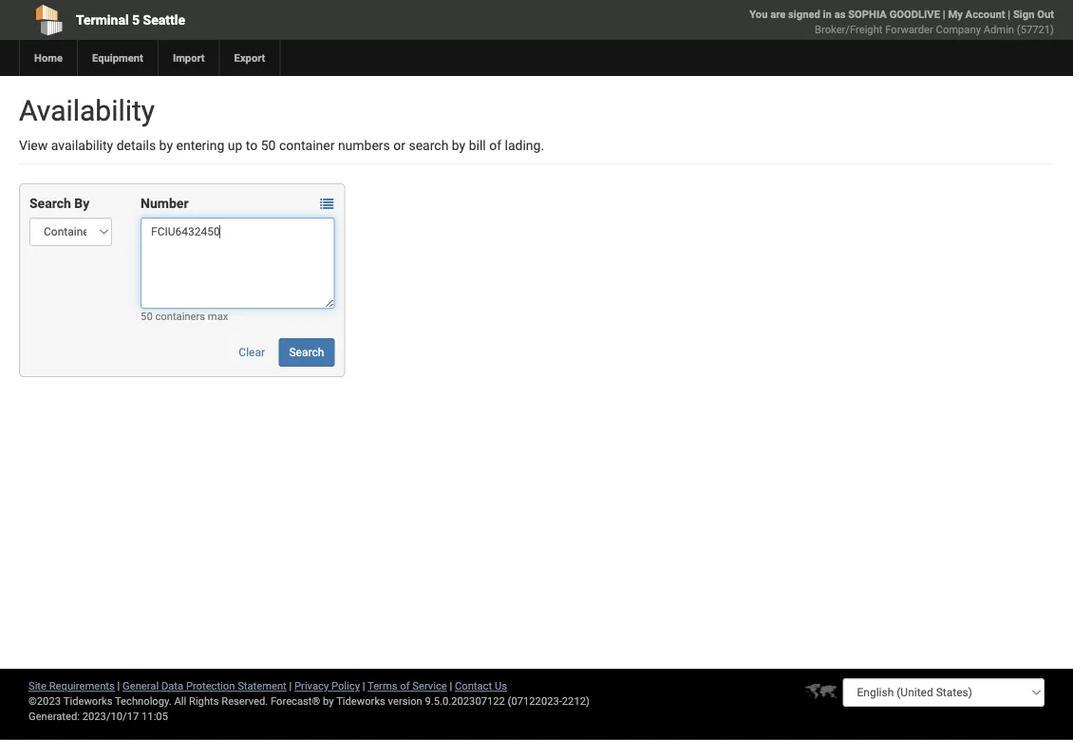 Task type: vqa. For each thing, say whether or not it's contained in the screenshot.
2212)
yes



Task type: describe. For each thing, give the bounding box(es) containing it.
terminal
[[76, 12, 129, 28]]

containers
[[155, 310, 205, 323]]

sophia
[[849, 8, 887, 20]]

(07122023-
[[508, 695, 562, 707]]

search by
[[29, 195, 90, 211]]

details
[[117, 137, 156, 153]]

as
[[835, 8, 846, 20]]

bill
[[469, 137, 486, 153]]

privacy
[[295, 680, 329, 692]]

company
[[937, 23, 982, 36]]

you are signed in as sophia goodlive | my account | sign out broker/freight forwarder company admin (57721)
[[750, 8, 1055, 36]]

| up tideworks
[[363, 680, 365, 692]]

all
[[174, 695, 186, 707]]

technology.
[[115, 695, 172, 707]]

signed
[[789, 8, 821, 20]]

site
[[29, 680, 47, 692]]

data
[[161, 680, 184, 692]]

seattle
[[143, 12, 185, 28]]

home
[[34, 52, 63, 64]]

by
[[74, 195, 90, 211]]

export link
[[219, 40, 280, 76]]

statement
[[238, 680, 287, 692]]

us
[[495, 680, 507, 692]]

5
[[132, 12, 140, 28]]

(57721)
[[1018, 23, 1055, 36]]

import
[[173, 52, 205, 64]]

sign
[[1014, 8, 1035, 20]]

forecast®
[[271, 695, 321, 707]]

of inside site requirements | general data protection statement | privacy policy | terms of service | contact us ©2023 tideworks technology. all rights reserved. forecast® by tideworks version 9.5.0.202307122 (07122023-2212) generated: 2023/10/17 11:05
[[400, 680, 410, 692]]

forwarder
[[886, 23, 934, 36]]

tideworks
[[337, 695, 386, 707]]

reserved.
[[222, 695, 268, 707]]

protection
[[186, 680, 235, 692]]

generated:
[[29, 710, 80, 723]]

policy
[[332, 680, 360, 692]]

availability
[[19, 94, 155, 127]]

entering
[[176, 137, 225, 153]]

terms
[[368, 680, 398, 692]]

2023/10/17
[[82, 710, 139, 723]]

terminal 5 seattle link
[[19, 0, 434, 40]]

rights
[[189, 695, 219, 707]]

9.5.0.202307122
[[425, 695, 505, 707]]

my account link
[[949, 8, 1006, 20]]

number
[[141, 195, 189, 211]]

0 horizontal spatial by
[[159, 137, 173, 153]]

contact
[[455, 680, 492, 692]]

sign out link
[[1014, 8, 1055, 20]]



Task type: locate. For each thing, give the bounding box(es) containing it.
by right details
[[159, 137, 173, 153]]

of right bill
[[490, 137, 502, 153]]

max
[[208, 310, 228, 323]]

my
[[949, 8, 963, 20]]

Number text field
[[141, 218, 335, 309]]

0 horizontal spatial search
[[29, 195, 71, 211]]

50 left "containers"
[[141, 310, 153, 323]]

search
[[409, 137, 449, 153]]

by inside site requirements | general data protection statement | privacy policy | terms of service | contact us ©2023 tideworks technology. all rights reserved. forecast® by tideworks version 9.5.0.202307122 (07122023-2212) generated: 2023/10/17 11:05
[[323, 695, 334, 707]]

admin
[[984, 23, 1015, 36]]

2 horizontal spatial by
[[452, 137, 466, 153]]

show list image
[[321, 197, 334, 210]]

or
[[394, 137, 406, 153]]

to
[[246, 137, 258, 153]]

| up forecast®
[[289, 680, 292, 692]]

1 vertical spatial of
[[400, 680, 410, 692]]

availability
[[51, 137, 113, 153]]

1 horizontal spatial 50
[[261, 137, 276, 153]]

2212)
[[562, 695, 590, 707]]

in
[[824, 8, 832, 20]]

11:05
[[142, 710, 168, 723]]

|
[[943, 8, 946, 20], [1009, 8, 1011, 20], [117, 680, 120, 692], [289, 680, 292, 692], [363, 680, 365, 692], [450, 680, 453, 692]]

search left by
[[29, 195, 71, 211]]

general data protection statement link
[[123, 680, 287, 692]]

service
[[413, 680, 447, 692]]

site requirements link
[[29, 680, 115, 692]]

search
[[29, 195, 71, 211], [289, 346, 324, 359]]

50 containers max
[[141, 310, 228, 323]]

0 horizontal spatial of
[[400, 680, 410, 692]]

by left bill
[[452, 137, 466, 153]]

out
[[1038, 8, 1055, 20]]

of
[[490, 137, 502, 153], [400, 680, 410, 692]]

| left my
[[943, 8, 946, 20]]

1 horizontal spatial of
[[490, 137, 502, 153]]

equipment link
[[77, 40, 158, 76]]

0 vertical spatial of
[[490, 137, 502, 153]]

1 vertical spatial search
[[289, 346, 324, 359]]

search for search
[[289, 346, 324, 359]]

| left sign
[[1009, 8, 1011, 20]]

1 horizontal spatial by
[[323, 695, 334, 707]]

by
[[159, 137, 173, 153], [452, 137, 466, 153], [323, 695, 334, 707]]

0 vertical spatial 50
[[261, 137, 276, 153]]

©2023 tideworks
[[29, 695, 113, 707]]

you
[[750, 8, 768, 20]]

general
[[123, 680, 159, 692]]

export
[[234, 52, 266, 64]]

50 right the to
[[261, 137, 276, 153]]

version
[[388, 695, 423, 707]]

terms of service link
[[368, 680, 447, 692]]

of up version
[[400, 680, 410, 692]]

container
[[279, 137, 335, 153]]

1 horizontal spatial search
[[289, 346, 324, 359]]

1 vertical spatial 50
[[141, 310, 153, 323]]

0 horizontal spatial 50
[[141, 310, 153, 323]]

view availability details by entering up to 50 container numbers or search by bill of lading.
[[19, 137, 545, 153]]

view
[[19, 137, 48, 153]]

account
[[966, 8, 1006, 20]]

goodlive
[[890, 8, 941, 20]]

site requirements | general data protection statement | privacy policy | terms of service | contact us ©2023 tideworks technology. all rights reserved. forecast® by tideworks version 9.5.0.202307122 (07122023-2212) generated: 2023/10/17 11:05
[[29, 680, 590, 723]]

privacy policy link
[[295, 680, 360, 692]]

50
[[261, 137, 276, 153], [141, 310, 153, 323]]

0 vertical spatial search
[[29, 195, 71, 211]]

import link
[[158, 40, 219, 76]]

search inside button
[[289, 346, 324, 359]]

| left general
[[117, 680, 120, 692]]

search right clear
[[289, 346, 324, 359]]

home link
[[19, 40, 77, 76]]

search for search by
[[29, 195, 71, 211]]

clear button
[[228, 338, 276, 367]]

contact us link
[[455, 680, 507, 692]]

clear
[[239, 346, 265, 359]]

equipment
[[92, 52, 143, 64]]

by down privacy policy link
[[323, 695, 334, 707]]

| up 9.5.0.202307122
[[450, 680, 453, 692]]

lading.
[[505, 137, 545, 153]]

numbers
[[338, 137, 390, 153]]

are
[[771, 8, 786, 20]]

broker/freight
[[815, 23, 883, 36]]

search button
[[279, 338, 335, 367]]

up
[[228, 137, 243, 153]]

requirements
[[49, 680, 115, 692]]

terminal 5 seattle
[[76, 12, 185, 28]]



